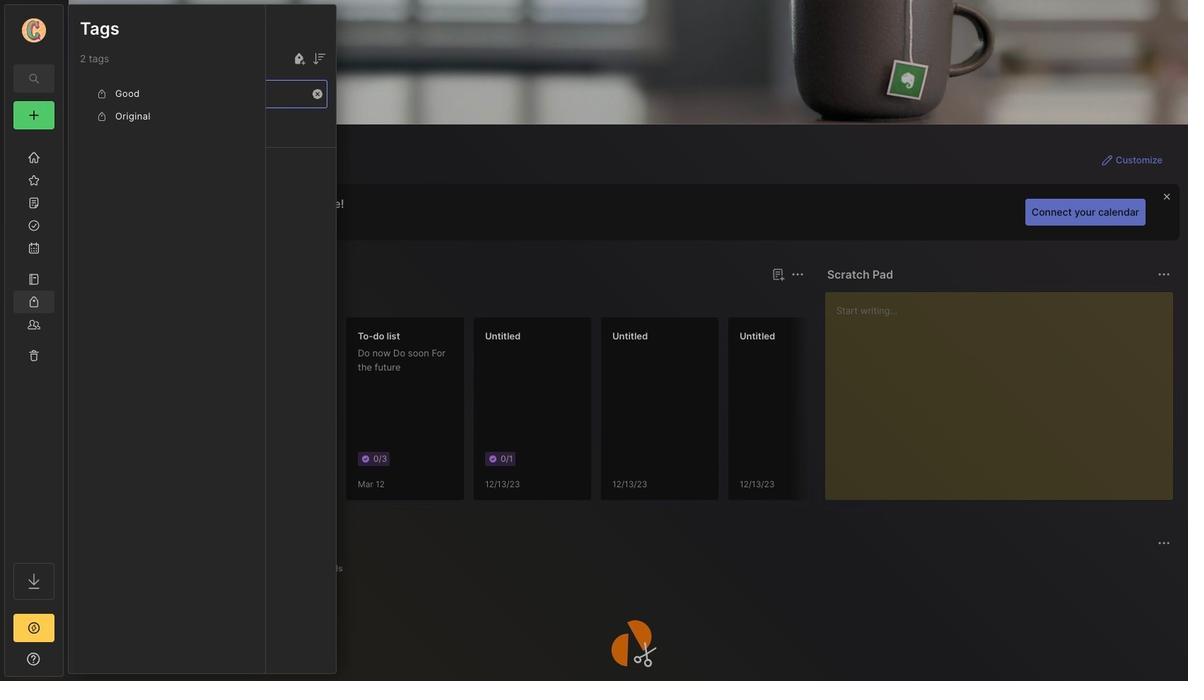 Task type: vqa. For each thing, say whether or not it's contained in the screenshot.
Find Tags… 'text field'
yes



Task type: locate. For each thing, give the bounding box(es) containing it.
tab list
[[94, 561, 1169, 578]]

Find tags… text field
[[81, 85, 309, 104]]

row group
[[80, 83, 254, 128], [69, 120, 336, 196], [91, 317, 1110, 510]]

create new tag image
[[291, 50, 308, 67]]

tree
[[5, 138, 63, 551]]

edit search image
[[25, 70, 42, 87]]

main element
[[0, 0, 68, 682]]

WHAT'S NEW field
[[5, 648, 63, 671]]

home image
[[27, 151, 41, 165]]

tab
[[141, 292, 199, 309], [94, 561, 148, 578], [202, 561, 262, 578], [267, 561, 304, 578], [310, 561, 349, 578]]

Start writing… text field
[[837, 292, 1173, 489]]



Task type: describe. For each thing, give the bounding box(es) containing it.
Account field
[[5, 16, 63, 45]]

tree inside "main" element
[[5, 138, 63, 551]]

account image
[[22, 18, 46, 42]]

click to expand image
[[62, 655, 73, 672]]

upgrade image
[[25, 620, 42, 637]]



